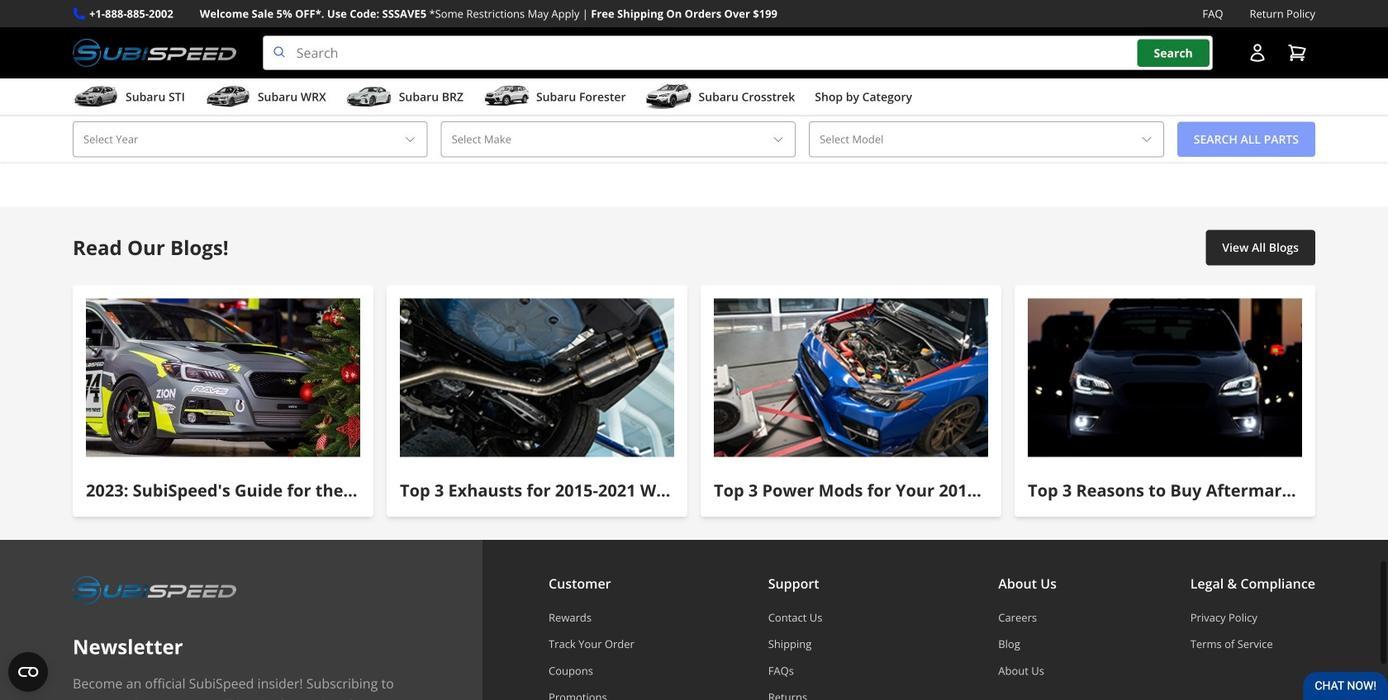 Task type: locate. For each thing, give the bounding box(es) containing it.
0 vertical spatial subispeed logo image
[[73, 36, 236, 70]]

a subaru brz thumbnail image image
[[346, 84, 392, 109]]

wrx/sti interior image
[[86, 299, 360, 457]]

select make image
[[772, 133, 785, 146]]

1 subispeed logo image from the top
[[73, 36, 236, 70]]

Select Make button
[[441, 122, 796, 158]]

subispeed logo image
[[73, 36, 236, 70], [73, 573, 236, 608]]

1 vertical spatial subispeed logo image
[[73, 573, 236, 608]]

wrx/sti exhaust image
[[400, 299, 674, 457]]

a subaru wrx thumbnail image image
[[205, 84, 251, 109]]

wrx/sti engine bay image
[[714, 299, 989, 457]]

a subaru crosstrek thumbnail image image
[[646, 84, 692, 109]]

a subaru sti thumbnail image image
[[73, 84, 119, 109]]



Task type: describe. For each thing, give the bounding box(es) containing it.
search input field
[[263, 36, 1213, 70]]

wrx/sti aftermarket light image
[[1028, 299, 1303, 457]]

select model image
[[1140, 133, 1154, 146]]

select year image
[[404, 133, 417, 146]]

button image
[[1248, 43, 1268, 63]]

open widget image
[[8, 653, 48, 693]]

a subaru forester thumbnail image image
[[483, 84, 530, 109]]

Select Model button
[[809, 122, 1164, 158]]

2 subispeed logo image from the top
[[73, 573, 236, 608]]

Select Year button
[[73, 122, 428, 158]]



Task type: vqa. For each thing, say whether or not it's contained in the screenshot.
heading
no



